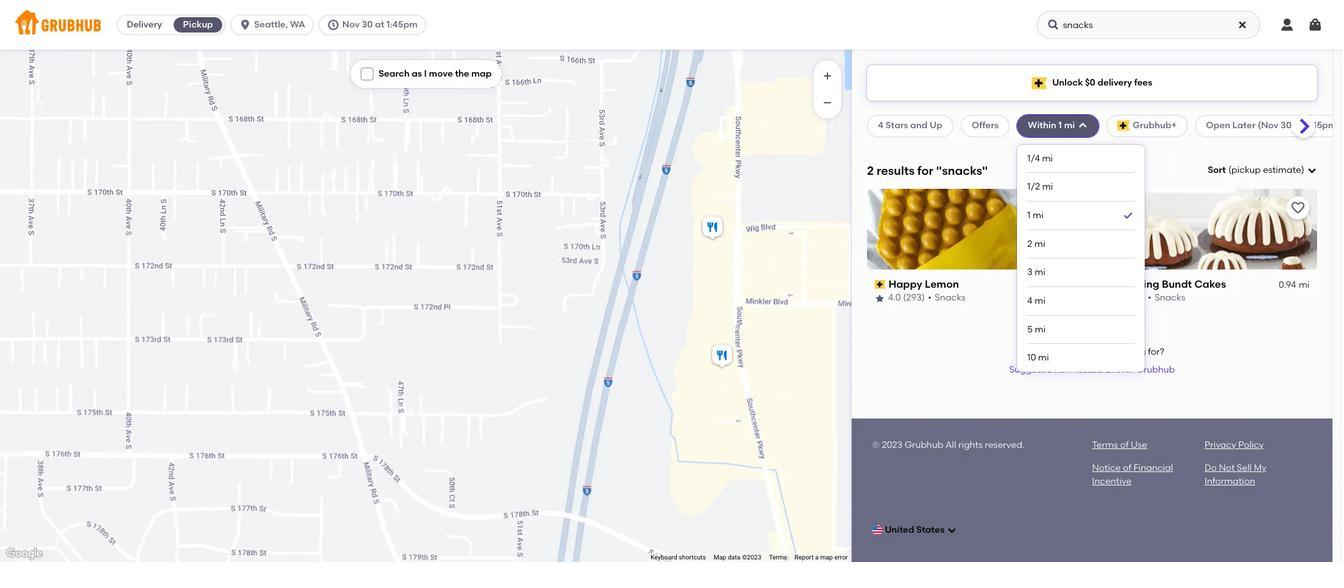 Task type: describe. For each thing, give the bounding box(es) containing it.
do not sell my information link
[[1205, 463, 1267, 487]]

0.94
[[1279, 280, 1296, 291]]

suggest a new restaurant for grubhub button
[[1004, 359, 1181, 382]]

10
[[1027, 353, 1036, 363]]

2 snacks from the left
[[1155, 293, 1186, 304]]

svg image inside field
[[1307, 165, 1317, 176]]

keyboard
[[651, 554, 677, 561]]

0.92
[[1049, 280, 1066, 291]]

notice of financial incentive
[[1092, 463, 1173, 487]]

save this restaurant image
[[1060, 200, 1076, 216]]

1 vertical spatial map
[[820, 554, 833, 561]]

pickup button
[[171, 15, 225, 35]]

plus icon image
[[821, 70, 834, 82]]

0.94 mi
[[1279, 280, 1310, 291]]

grubhub plus flag logo image for unlock $0 delivery fees
[[1032, 77, 1047, 89]]

mi for 2 mi
[[1035, 239, 1045, 250]]

10 mi
[[1027, 353, 1049, 363]]

3
[[1027, 267, 1033, 278]]

search as i move the map
[[379, 68, 492, 79]]

svg image inside united states button
[[947, 526, 957, 536]]

search
[[379, 68, 410, 79]]

data
[[728, 554, 741, 561]]

i
[[424, 68, 427, 79]]

1 vertical spatial 30
[[1281, 120, 1292, 131]]

rights
[[958, 440, 983, 451]]

4 for 4 stars and up
[[878, 120, 884, 131]]

save this restaurant image
[[1290, 200, 1306, 216]]

keyboard shortcuts
[[651, 554, 706, 561]]

©
[[872, 440, 880, 451]]

not
[[1219, 463, 1235, 474]]

unlock $0 delivery fees
[[1052, 77, 1152, 88]]

united states
[[885, 525, 945, 536]]

nothing bundt cakes
[[1119, 278, 1226, 290]]

happy lemon logo image
[[867, 189, 1087, 270]]

nothing
[[1119, 278, 1159, 290]]

incentive
[[1092, 476, 1132, 487]]

mi for 3 mi
[[1035, 267, 1046, 278]]

within 1 mi
[[1028, 120, 1075, 131]]

grubhub+
[[1133, 120, 1177, 131]]

1:45pm)
[[1305, 120, 1340, 131]]

report a map error link
[[795, 554, 848, 561]]

30 inside button
[[362, 19, 373, 30]]

reserved.
[[985, 440, 1025, 451]]

for inside button
[[1122, 365, 1134, 376]]

looking
[[1115, 347, 1146, 358]]

subscription pass image for happy lemon
[[875, 280, 886, 289]]

1 inside option
[[1027, 210, 1031, 221]]

"snacks"
[[936, 163, 988, 178]]

save this restaurant button for nothing bundt cakes
[[1287, 197, 1310, 220]]

error
[[835, 554, 848, 561]]

united states button
[[872, 519, 957, 542]]

terms of use
[[1092, 440, 1147, 451]]

2 results for "snacks"
[[867, 163, 988, 178]]

0 horizontal spatial for
[[917, 163, 933, 178]]

nov
[[342, 19, 360, 30]]

sort
[[1208, 165, 1226, 176]]

2 for 2 mi
[[1027, 239, 1032, 250]]

as
[[412, 68, 422, 79]]

terms of use link
[[1092, 440, 1147, 451]]

mi right within on the right top
[[1064, 120, 1075, 131]]

4 mi
[[1027, 296, 1046, 306]]

1 mi option
[[1027, 202, 1135, 230]]

results
[[877, 163, 915, 178]]

5 mi
[[1027, 324, 1046, 335]]

stars
[[886, 120, 908, 131]]

map region
[[0, 0, 935, 563]]

and
[[910, 120, 928, 131]]

0 vertical spatial map
[[471, 68, 492, 79]]

a for report
[[815, 554, 819, 561]]

1:45pm
[[387, 19, 418, 30]]

do
[[1205, 463, 1217, 474]]

notice of financial incentive link
[[1092, 463, 1173, 487]]

check icon image
[[1122, 209, 1135, 222]]

privacy
[[1205, 440, 1236, 451]]

terms for terms of use
[[1092, 440, 1118, 451]]

keyboard shortcuts button
[[651, 554, 706, 563]]

1/2 mi
[[1027, 181, 1053, 192]]

unlock
[[1052, 77, 1083, 88]]

subscription pass image for nothing bundt cakes
[[1105, 280, 1116, 289]]

(5)
[[1133, 293, 1145, 304]]

don't see what you're looking for?
[[1020, 347, 1164, 358]]

happy lemon
[[889, 278, 959, 290]]

svg image inside "nov 30 at 1:45pm" button
[[327, 19, 340, 31]]

seattle,
[[254, 19, 288, 30]]

states
[[917, 525, 945, 536]]

language select image
[[872, 526, 882, 536]]

suggest a new restaurant for grubhub
[[1009, 365, 1175, 376]]

delivery button
[[118, 15, 171, 35]]

• snacks
[[928, 293, 966, 304]]

none field containing sort
[[1208, 164, 1317, 177]]

you're
[[1086, 347, 1112, 358]]

move
[[429, 68, 453, 79]]

cakes
[[1194, 278, 1226, 290]]

lemon
[[925, 278, 959, 290]]

(5) • snacks
[[1133, 293, 1186, 304]]

my
[[1254, 463, 1267, 474]]



Task type: locate. For each thing, give the bounding box(es) containing it.
mi for 1 mi
[[1033, 210, 1044, 221]]

1 right within on the right top
[[1059, 120, 1062, 131]]

1/4
[[1027, 153, 1040, 164]]

at inside button
[[375, 19, 384, 30]]

use
[[1131, 440, 1147, 451]]

all
[[946, 440, 956, 451]]

2 save this restaurant button from the left
[[1287, 197, 1310, 220]]

2 mi
[[1027, 239, 1045, 250]]

new
[[1055, 365, 1073, 376]]

1/2
[[1027, 181, 1040, 192]]

list box
[[1027, 145, 1135, 372]]

2 subscription pass image from the left
[[1105, 280, 1116, 289]]

0 horizontal spatial snacks
[[935, 293, 966, 304]]

up
[[930, 120, 943, 131]]

snacks down lemon
[[935, 293, 966, 304]]

1 vertical spatial grubhub
[[905, 440, 943, 451]]

1 horizontal spatial for
[[1122, 365, 1134, 376]]

1 • from the left
[[928, 293, 932, 304]]

don't
[[1020, 347, 1043, 358]]

0 vertical spatial 4
[[878, 120, 884, 131]]

what
[[1062, 347, 1084, 358]]

privacy policy link
[[1205, 440, 1264, 451]]

information
[[1205, 476, 1255, 487]]

1
[[1059, 120, 1062, 131], [1027, 210, 1031, 221]]

grubhub plus flag logo image
[[1032, 77, 1047, 89], [1117, 121, 1130, 131]]

terms up 'notice' in the bottom of the page
[[1092, 440, 1118, 451]]

2 left results at the right top of page
[[867, 163, 874, 178]]

shortcuts
[[679, 554, 706, 561]]

(293)
[[903, 293, 925, 304]]

0 vertical spatial 2
[[867, 163, 874, 178]]

subscription pass image left nothing
[[1105, 280, 1116, 289]]

1 vertical spatial 2
[[1027, 239, 1032, 250]]

notice
[[1092, 463, 1121, 474]]

delivery
[[1098, 77, 1132, 88]]

0 horizontal spatial 4
[[878, 120, 884, 131]]

mi for 10 mi
[[1038, 353, 1049, 363]]

mi right the "5"
[[1035, 324, 1046, 335]]

save this restaurant button
[[1056, 197, 1079, 220], [1287, 197, 1310, 220]]

mi right 10
[[1038, 353, 1049, 363]]

0 horizontal spatial at
[[375, 19, 384, 30]]

for down looking
[[1122, 365, 1134, 376]]

see
[[1045, 347, 1060, 358]]

of inside notice of financial incentive
[[1123, 463, 1132, 474]]

0 horizontal spatial save this restaurant button
[[1056, 197, 1079, 220]]

of for terms
[[1120, 440, 1129, 451]]

mi right 0.92
[[1069, 280, 1079, 291]]

wa
[[290, 19, 305, 30]]

1 vertical spatial a
[[815, 554, 819, 561]]

0 horizontal spatial grubhub
[[905, 440, 943, 451]]

2 for 2 results for "snacks"
[[867, 163, 874, 178]]

1 subscription pass image from the left
[[875, 280, 886, 289]]

0 horizontal spatial 30
[[362, 19, 373, 30]]

$0
[[1085, 77, 1095, 88]]

terms left the report
[[769, 554, 787, 561]]

mi inside "1 mi" option
[[1033, 210, 1044, 221]]

offers
[[972, 120, 999, 131]]

seattle, wa button
[[231, 15, 319, 35]]

svg image
[[1280, 17, 1295, 33], [1308, 17, 1323, 33], [1047, 19, 1060, 31], [363, 70, 371, 78], [1078, 121, 1088, 131], [1307, 165, 1317, 176]]

nothing bundt cakes image
[[709, 343, 735, 371]]

1 vertical spatial at
[[1294, 120, 1303, 131]]

grubhub left all
[[905, 440, 943, 451]]

the
[[455, 68, 469, 79]]

grubhub plus flag logo image left grubhub+
[[1117, 121, 1130, 131]]

suggest
[[1009, 365, 1045, 376]]

0 vertical spatial of
[[1120, 440, 1129, 451]]

0 vertical spatial 1
[[1059, 120, 1062, 131]]

mi right 0.94
[[1299, 280, 1310, 291]]

minus icon image
[[821, 96, 834, 109]]

0.92 mi
[[1049, 280, 1079, 291]]

at left 1:45pm)
[[1294, 120, 1303, 131]]

© 2023 grubhub all rights reserved.
[[872, 440, 1025, 451]]

mi up 5 mi
[[1035, 296, 1046, 306]]

0 horizontal spatial subscription pass image
[[875, 280, 886, 289]]

map left error on the bottom right of page
[[820, 554, 833, 561]]

google image
[[3, 546, 45, 563]]

1 horizontal spatial subscription pass image
[[1105, 280, 1116, 289]]

mi up 3 mi
[[1035, 239, 1045, 250]]

(nov
[[1258, 120, 1279, 131]]

1 horizontal spatial at
[[1294, 120, 1303, 131]]

2 inside list box
[[1027, 239, 1032, 250]]

1 mi
[[1027, 210, 1044, 221]]

mi for 0.92 mi
[[1069, 280, 1079, 291]]

svg image
[[239, 19, 252, 31], [327, 19, 340, 31], [1237, 20, 1248, 30], [947, 526, 957, 536]]

4 for 4 mi
[[1027, 296, 1033, 306]]

privacy policy
[[1205, 440, 1264, 451]]

terms link
[[769, 554, 787, 561]]

of left use
[[1120, 440, 1129, 451]]

(
[[1228, 165, 1232, 176]]

svg image inside seattle, wa button
[[239, 19, 252, 31]]

save this restaurant button for happy lemon
[[1056, 197, 1079, 220]]

1 horizontal spatial 1
[[1059, 120, 1062, 131]]

0 horizontal spatial terms
[[769, 554, 787, 561]]

mi for 1/4 mi
[[1042, 153, 1053, 164]]

0 horizontal spatial map
[[471, 68, 492, 79]]

Search for food, convenience, alcohol... search field
[[1037, 11, 1260, 39]]

1 save this restaurant button from the left
[[1056, 197, 1079, 220]]

save this restaurant button down )
[[1287, 197, 1310, 220]]

0 horizontal spatial a
[[815, 554, 819, 561]]

financial
[[1134, 463, 1173, 474]]

1/4 mi
[[1027, 153, 1053, 164]]

©2023
[[742, 554, 761, 561]]

snacks down the nothing bundt cakes
[[1155, 293, 1186, 304]]

0 horizontal spatial •
[[928, 293, 932, 304]]

4 stars and up
[[878, 120, 943, 131]]

a right the report
[[815, 554, 819, 561]]

1 down 1/2
[[1027, 210, 1031, 221]]

map right the
[[471, 68, 492, 79]]

of
[[1120, 440, 1129, 451], [1123, 463, 1132, 474]]

1 horizontal spatial 2
[[1027, 239, 1032, 250]]

1 vertical spatial of
[[1123, 463, 1132, 474]]

0 horizontal spatial 1
[[1027, 210, 1031, 221]]

None field
[[1208, 164, 1317, 177]]

map
[[714, 554, 726, 561]]

0 horizontal spatial grubhub plus flag logo image
[[1032, 77, 1047, 89]]

0 vertical spatial terms
[[1092, 440, 1118, 451]]

2 up 3
[[1027, 239, 1032, 250]]

open
[[1206, 120, 1230, 131]]

a left "new"
[[1047, 365, 1053, 376]]

subscription pass image
[[875, 280, 886, 289], [1105, 280, 1116, 289]]

mi right 1/2
[[1042, 181, 1053, 192]]

1 horizontal spatial save this restaurant button
[[1287, 197, 1310, 220]]

of up incentive
[[1123, 463, 1132, 474]]

1 horizontal spatial 30
[[1281, 120, 1292, 131]]

estimate
[[1263, 165, 1301, 176]]

mi for 5 mi
[[1035, 324, 1046, 335]]

1 vertical spatial 4
[[1027, 296, 1033, 306]]

report a map error
[[795, 554, 848, 561]]

save this restaurant button right the 1 mi at top right
[[1056, 197, 1079, 220]]

happy lemon image
[[700, 214, 725, 242]]

sort ( pickup estimate )
[[1208, 165, 1305, 176]]

1 snacks from the left
[[935, 293, 966, 304]]

2
[[867, 163, 874, 178], [1027, 239, 1032, 250]]

• down happy lemon
[[928, 293, 932, 304]]

mi
[[1064, 120, 1075, 131], [1042, 153, 1053, 164], [1042, 181, 1053, 192], [1033, 210, 1044, 221], [1035, 239, 1045, 250], [1035, 267, 1046, 278], [1069, 280, 1079, 291], [1299, 280, 1310, 291], [1035, 296, 1046, 306], [1035, 324, 1046, 335], [1038, 353, 1049, 363]]

fees
[[1134, 77, 1152, 88]]

mi up 2 mi
[[1033, 210, 1044, 221]]

a inside button
[[1047, 365, 1053, 376]]

1 horizontal spatial 4
[[1027, 296, 1033, 306]]

4 inside list box
[[1027, 296, 1033, 306]]

subscription pass image up star icon
[[875, 280, 886, 289]]

4
[[878, 120, 884, 131], [1027, 296, 1033, 306]]

mi for 0.94 mi
[[1299, 280, 1310, 291]]

30 right nov
[[362, 19, 373, 30]]

a for suggest
[[1047, 365, 1053, 376]]

sell
[[1237, 463, 1252, 474]]

do not sell my information
[[1205, 463, 1267, 487]]

for right results at the right top of page
[[917, 163, 933, 178]]

grubhub down "for?"
[[1136, 365, 1175, 376]]

1 horizontal spatial terms
[[1092, 440, 1118, 451]]

0 vertical spatial for
[[917, 163, 933, 178]]

grubhub plus flag logo image for grubhub+
[[1117, 121, 1130, 131]]

0 vertical spatial grubhub
[[1136, 365, 1175, 376]]

open later (nov 30 at 1:45pm)
[[1206, 120, 1340, 131]]

4.0
[[888, 293, 901, 304]]

1 vertical spatial terms
[[769, 554, 787, 561]]

of for notice
[[1123, 463, 1132, 474]]

0 vertical spatial at
[[375, 19, 384, 30]]

terms for terms link
[[769, 554, 787, 561]]

1 vertical spatial for
[[1122, 365, 1134, 376]]

policy
[[1238, 440, 1264, 451]]

grubhub plus flag logo image left unlock
[[1032, 77, 1047, 89]]

at left 1:45pm
[[375, 19, 384, 30]]

report
[[795, 554, 814, 561]]

1 horizontal spatial map
[[820, 554, 833, 561]]

5
[[1027, 324, 1033, 335]]

happy
[[889, 278, 922, 290]]

within
[[1028, 120, 1056, 131]]

1 horizontal spatial •
[[1148, 293, 1152, 304]]

1 vertical spatial grubhub plus flag logo image
[[1117, 121, 1130, 131]]

mi for 4 mi
[[1035, 296, 1046, 306]]

star icon image
[[875, 293, 885, 304]]

terms
[[1092, 440, 1118, 451], [769, 554, 787, 561]]

nov 30 at 1:45pm button
[[319, 15, 431, 35]]

0 horizontal spatial 2
[[867, 163, 874, 178]]

4 left stars
[[878, 120, 884, 131]]

1 horizontal spatial a
[[1047, 365, 1053, 376]]

0 vertical spatial a
[[1047, 365, 1053, 376]]

mi right 3
[[1035, 267, 1046, 278]]

united
[[885, 525, 914, 536]]

delivery
[[127, 19, 162, 30]]

mi for 1/2 mi
[[1042, 181, 1053, 192]]

1 horizontal spatial snacks
[[1155, 293, 1186, 304]]

map data ©2023
[[714, 554, 761, 561]]

4 down 3
[[1027, 296, 1033, 306]]

nov 30 at 1:45pm
[[342, 19, 418, 30]]

mi right 1/4
[[1042, 153, 1053, 164]]

grubhub inside button
[[1136, 365, 1175, 376]]

30 right (nov
[[1281, 120, 1292, 131]]

pickup
[[183, 19, 213, 30]]

main navigation navigation
[[0, 0, 1342, 50]]

restaurant
[[1075, 365, 1120, 376]]

1 horizontal spatial grubhub plus flag logo image
[[1117, 121, 1130, 131]]

• right (5)
[[1148, 293, 1152, 304]]

2 • from the left
[[1148, 293, 1152, 304]]

1 horizontal spatial grubhub
[[1136, 365, 1175, 376]]

0 vertical spatial grubhub plus flag logo image
[[1032, 77, 1047, 89]]

later
[[1233, 120, 1256, 131]]

nothing bundt cakes logo image
[[1097, 189, 1317, 270]]

0 vertical spatial 30
[[362, 19, 373, 30]]

list box containing 1/4 mi
[[1027, 145, 1135, 372]]

)
[[1301, 165, 1305, 176]]

1 vertical spatial 1
[[1027, 210, 1031, 221]]



Task type: vqa. For each thing, say whether or not it's contained in the screenshot.
the 4 Stars and Up
yes



